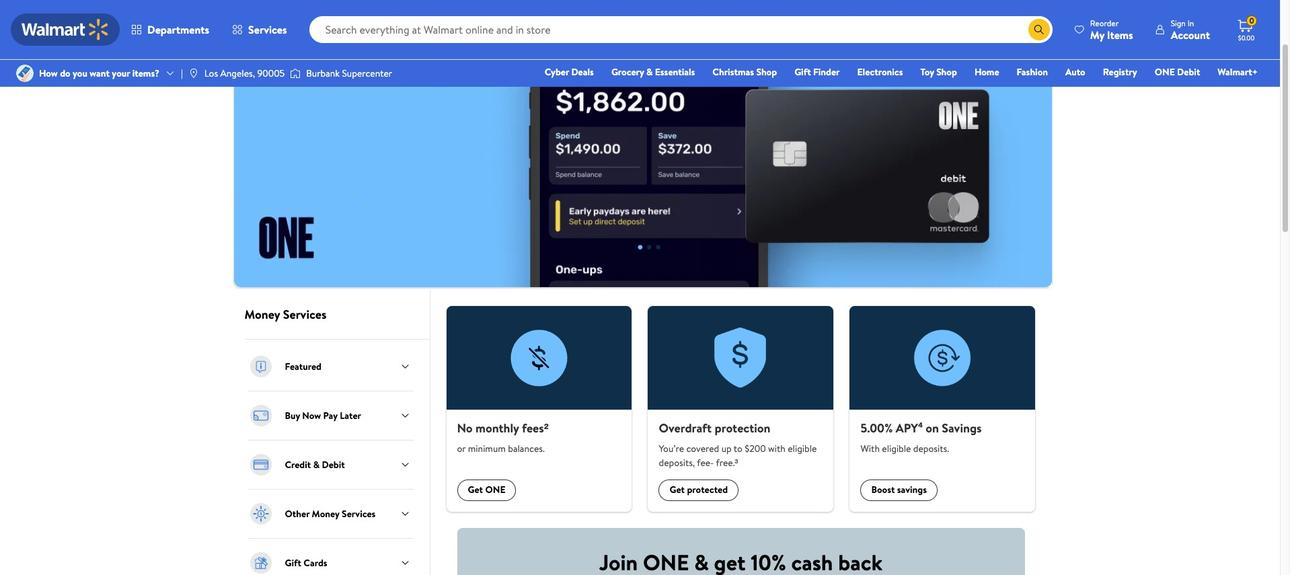 Task type: locate. For each thing, give the bounding box(es) containing it.
up inside get 3% cash back at walmart up to $50 a year.¹ terms apply.
[[404, 17, 417, 34]]

get down minimum
[[468, 483, 483, 497]]

0 horizontal spatial up
[[404, 17, 417, 34]]

eligible
[[788, 442, 817, 455], [882, 442, 911, 455]]

debit right the credit on the left of the page
[[322, 458, 345, 472]]

1 horizontal spatial to
[[734, 442, 743, 455]]

walmart+
[[1218, 65, 1258, 79]]

in
[[1188, 17, 1195, 29]]

0 horizontal spatial gift
[[285, 556, 301, 570]]

your
[[112, 67, 130, 80]]

0 horizontal spatial &
[[313, 458, 320, 472]]

 image for los
[[188, 68, 199, 79]]

1 eligible from the left
[[788, 442, 817, 455]]

apply.
[[315, 34, 345, 50]]

shop right 'toy'
[[937, 65, 957, 79]]

get one button down year.¹
[[250, 61, 309, 83]]

eligible right with
[[788, 442, 817, 455]]

to left $200 in the bottom right of the page
[[734, 442, 743, 455]]

&
[[647, 65, 653, 79], [313, 458, 320, 472]]

0 horizontal spatial to
[[419, 17, 431, 34]]

deposits.
[[914, 442, 949, 455]]

overdraft protection you're covered up to $200 with eligible deposits, fee- free.³
[[659, 420, 817, 469]]

services right other
[[342, 507, 376, 521]]

1 vertical spatial money
[[312, 507, 340, 521]]

toy shop link
[[915, 65, 964, 79]]

eligible down apy⁴
[[882, 442, 911, 455]]

1 horizontal spatial get one
[[468, 483, 506, 497]]

1 horizontal spatial shop
[[937, 65, 957, 79]]

auto
[[1066, 65, 1086, 79]]

services up featured
[[283, 306, 327, 323]]

2 horizontal spatial one
[[1155, 65, 1175, 79]]

with
[[768, 442, 786, 455]]

toy
[[921, 65, 935, 79]]

reorder
[[1091, 17, 1119, 29]]

gift inside "link"
[[795, 65, 811, 79]]

1 vertical spatial gift
[[285, 556, 301, 570]]

grocery & essentials
[[612, 65, 695, 79]]

no monthly fees² or minimum balances.
[[457, 420, 549, 455]]

1 vertical spatial get one
[[468, 483, 506, 497]]

& right the credit on the left of the page
[[313, 458, 320, 472]]

0 vertical spatial gift
[[795, 65, 811, 79]]

& right grocery
[[647, 65, 653, 79]]

no monthly fees² list item
[[438, 306, 640, 512]]

no
[[457, 420, 473, 437]]

0 vertical spatial get one
[[261, 65, 298, 79]]

do
[[60, 67, 70, 80]]

one debit link
[[1149, 65, 1207, 79]]

savings
[[898, 483, 927, 497]]

get protected button
[[659, 479, 739, 501]]

cash
[[290, 17, 314, 34]]

burbank supercenter
[[306, 67, 392, 80]]

5.00% apy⁴ on savings list item
[[842, 306, 1044, 512]]

get one button down minimum
[[457, 479, 516, 501]]

5.00%
[[861, 420, 893, 437]]

covered
[[687, 442, 720, 455]]

get
[[250, 17, 270, 34], [261, 65, 276, 79], [468, 483, 483, 497], [670, 483, 685, 497]]

essentials
[[655, 65, 695, 79]]

gift left finder
[[795, 65, 811, 79]]

1 horizontal spatial  image
[[188, 68, 199, 79]]

0 horizontal spatial eligible
[[788, 442, 817, 455]]

0 horizontal spatial shop
[[757, 65, 777, 79]]

get one inside the no monthly fees² list item
[[468, 483, 506, 497]]

1 vertical spatial &
[[313, 458, 320, 472]]

1 horizontal spatial one
[[485, 483, 506, 497]]

sign in account
[[1171, 17, 1211, 42]]

departments button
[[120, 13, 221, 46]]

1 horizontal spatial up
[[722, 442, 732, 455]]

0 vertical spatial up
[[404, 17, 417, 34]]

 image left how
[[16, 65, 34, 82]]

1 vertical spatial services
[[283, 306, 327, 323]]

no monthly fees superscript two. or minimum balances. get one. image
[[446, 306, 632, 410]]

gift cards
[[285, 556, 327, 570]]

0 horizontal spatial money
[[245, 306, 280, 323]]

get left 3%
[[250, 17, 270, 34]]

clear search field text image
[[1013, 24, 1023, 35]]

1 vertical spatial get one button
[[457, 479, 516, 501]]

cyber deals link
[[539, 65, 600, 79]]

money services
[[245, 306, 327, 323]]

with
[[861, 442, 880, 455]]

christmas shop
[[713, 65, 777, 79]]

pay
[[323, 409, 338, 423]]

get inside get 3% cash back at walmart up to $50 a year.¹ terms apply.
[[250, 17, 270, 34]]

 image right |
[[188, 68, 199, 79]]

a
[[456, 17, 462, 34]]

to
[[419, 17, 431, 34], [734, 442, 743, 455]]

you're
[[659, 442, 684, 455]]

one right registry
[[1155, 65, 1175, 79]]

electronics link
[[852, 65, 909, 79]]

1 horizontal spatial eligible
[[882, 442, 911, 455]]

get one down minimum
[[468, 483, 506, 497]]

one down minimum
[[485, 483, 506, 497]]

how
[[39, 67, 58, 80]]

 image
[[290, 67, 301, 80]]

2 vertical spatial services
[[342, 507, 376, 521]]

buy
[[285, 409, 300, 423]]

1 horizontal spatial gift
[[795, 65, 811, 79]]

1 horizontal spatial get one button
[[457, 479, 516, 501]]

electronics
[[858, 65, 903, 79]]

one down terms
[[278, 65, 298, 79]]

0 vertical spatial get one button
[[250, 61, 309, 83]]

0 horizontal spatial  image
[[16, 65, 34, 82]]

on
[[926, 420, 939, 437]]

terms
[[281, 34, 312, 50]]

2 shop from the left
[[937, 65, 957, 79]]

2 eligible from the left
[[882, 442, 911, 455]]

boost savings button
[[861, 479, 938, 501]]

shop right christmas
[[757, 65, 777, 79]]

list
[[438, 306, 1044, 512]]

0 vertical spatial &
[[647, 65, 653, 79]]

up right walmart
[[404, 17, 417, 34]]

other
[[285, 507, 310, 521]]

to left $50
[[419, 17, 431, 34]]

other money services
[[285, 507, 376, 521]]

get one down year.¹
[[261, 65, 298, 79]]

later
[[340, 409, 361, 423]]

items
[[1107, 27, 1134, 42]]

gift left cards on the left
[[285, 556, 301, 570]]

money right other
[[312, 507, 340, 521]]

1 horizontal spatial debit
[[1178, 65, 1201, 79]]

shop
[[757, 65, 777, 79], [937, 65, 957, 79]]

fashion link
[[1011, 65, 1054, 79]]

get down deposits,
[[670, 483, 685, 497]]

services
[[248, 22, 287, 37], [283, 306, 327, 323], [342, 507, 376, 521]]

1 vertical spatial to
[[734, 442, 743, 455]]

1 shop from the left
[[757, 65, 777, 79]]

protection
[[715, 420, 771, 437]]

search icon image
[[1034, 24, 1045, 35]]

burbank
[[306, 67, 340, 80]]

5.00% apy⁴ on savings with eligible deposits.
[[861, 420, 982, 455]]

want
[[90, 67, 110, 80]]

up up free.³ at the right bottom
[[722, 442, 732, 455]]

walmart image
[[22, 19, 109, 40]]

gift for gift cards
[[285, 556, 301, 570]]

0 vertical spatial to
[[419, 17, 431, 34]]

3%
[[273, 17, 287, 34]]

services left cash
[[248, 22, 287, 37]]

1 vertical spatial up
[[722, 442, 732, 455]]

debit down account
[[1178, 65, 1201, 79]]

grocery & essentials link
[[606, 65, 701, 79]]

0 vertical spatial services
[[248, 22, 287, 37]]

money up the featured icon
[[245, 306, 280, 323]]

registry
[[1103, 65, 1138, 79]]

reorder my items
[[1091, 17, 1134, 42]]

overdraft protection list item
[[640, 306, 842, 512]]

my
[[1091, 27, 1105, 42]]

back
[[316, 17, 341, 34]]

1 horizontal spatial &
[[647, 65, 653, 79]]

$50
[[434, 17, 454, 34]]

1 vertical spatial debit
[[322, 458, 345, 472]]

1 horizontal spatial money
[[312, 507, 340, 521]]

buy now pay later
[[285, 409, 361, 423]]

 image
[[16, 65, 34, 82], [188, 68, 199, 79]]

0 vertical spatial money
[[245, 306, 280, 323]]

boost
[[872, 483, 895, 497]]



Task type: describe. For each thing, give the bounding box(es) containing it.
get inside the no monthly fees² list item
[[468, 483, 483, 497]]

|
[[181, 67, 183, 80]]

featured image
[[247, 353, 274, 380]]

sign
[[1171, 17, 1186, 29]]

minimum
[[468, 442, 506, 455]]

gift finder
[[795, 65, 840, 79]]

list containing no monthly fees²
[[438, 306, 1044, 512]]

boost savings
[[872, 483, 927, 497]]

90005
[[257, 67, 285, 80]]

get 3% cash back at walmart up to $50 a year.¹ terms apply.
[[250, 17, 462, 50]]

Walmart Site-Wide search field
[[309, 16, 1053, 43]]

protected
[[687, 483, 728, 497]]

at
[[344, 17, 354, 34]]

christmas
[[713, 65, 754, 79]]

christmas shop link
[[707, 65, 783, 79]]

how do you want your items?
[[39, 67, 159, 80]]

credit & debit
[[285, 458, 345, 472]]

one debit
[[1155, 65, 1201, 79]]

to inside overdraft protection you're covered up to $200 with eligible deposits, fee- free.³
[[734, 442, 743, 455]]

apy⁴
[[896, 420, 923, 437]]

eligible inside 5.00% apy⁴ on savings with eligible deposits.
[[882, 442, 911, 455]]

buy now pay later image
[[247, 402, 274, 429]]

gift for gift finder
[[795, 65, 811, 79]]

monthly
[[476, 420, 519, 437]]

toy shop
[[921, 65, 957, 79]]

year.¹
[[250, 34, 278, 50]]

other money services image
[[247, 501, 274, 527]]

shop for toy shop
[[937, 65, 957, 79]]

now
[[302, 409, 321, 423]]

eligible inside overdraft protection you're covered up to $200 with eligible deposits, fee- free.³
[[788, 442, 817, 455]]

$0.00
[[1239, 33, 1255, 42]]

credit
[[285, 458, 311, 472]]

los
[[204, 67, 218, 80]]

you
[[73, 67, 87, 80]]

get inside button
[[670, 483, 685, 497]]

supercenter
[[342, 67, 392, 80]]

 image for how
[[16, 65, 34, 82]]

shop for christmas shop
[[757, 65, 777, 79]]

deposits,
[[659, 456, 695, 469]]

one inside the no monthly fees² list item
[[485, 483, 506, 497]]

items?
[[132, 67, 159, 80]]

savings
[[942, 420, 982, 437]]

gift finder link
[[789, 65, 846, 79]]

finder
[[814, 65, 840, 79]]

or
[[457, 442, 466, 455]]

angeles,
[[220, 67, 255, 80]]

registry link
[[1097, 65, 1144, 79]]

fees²
[[522, 420, 549, 437]]

cards
[[304, 556, 327, 570]]

& for credit
[[313, 458, 320, 472]]

get one button inside the no monthly fees² list item
[[457, 479, 516, 501]]

account
[[1171, 27, 1211, 42]]

up inside overdraft protection you're covered up to $200 with eligible deposits, fee- free.³
[[722, 442, 732, 455]]

0 horizontal spatial one
[[278, 65, 298, 79]]

home link
[[969, 65, 1006, 79]]

debit with rewards. get three percent cash back at walmart up to fifty dollars a year¹. terms apply. get one. image
[[234, 0, 1052, 287]]

0
[[1250, 15, 1255, 26]]

0 vertical spatial debit
[[1178, 65, 1201, 79]]

get protected
[[670, 483, 728, 497]]

to inside get 3% cash back at walmart up to $50 a year.¹ terms apply.
[[419, 17, 431, 34]]

5.00% apy superscript four on savings. with eligible deposits. boost savings. image
[[850, 306, 1036, 410]]

overdraft
[[659, 420, 712, 437]]

& for grocery
[[647, 65, 653, 79]]

fee-
[[697, 456, 714, 469]]

0 horizontal spatial get one button
[[250, 61, 309, 83]]

0 horizontal spatial debit
[[322, 458, 345, 472]]

services button
[[221, 13, 299, 46]]

fashion
[[1017, 65, 1048, 79]]

featured
[[285, 360, 322, 373]]

0 horizontal spatial get one
[[261, 65, 298, 79]]

cyber deals
[[545, 65, 594, 79]]

$200
[[745, 442, 766, 455]]

los angeles, 90005
[[204, 67, 285, 80]]

credit & debit image
[[247, 451, 274, 478]]

auto link
[[1060, 65, 1092, 79]]

services inside services dropdown button
[[248, 22, 287, 37]]

free.³
[[716, 456, 738, 469]]

overdraft protection. you're covered up to two hundred dollars with direct deposit, fee-free. superscript three. get protected. image
[[648, 306, 834, 410]]

balances.
[[508, 442, 545, 455]]

deals
[[572, 65, 594, 79]]

walmart
[[357, 17, 401, 34]]

0 $0.00
[[1239, 15, 1255, 42]]

Search search field
[[309, 16, 1053, 43]]

get down year.¹
[[261, 65, 276, 79]]

grocery
[[612, 65, 644, 79]]

home
[[975, 65, 1000, 79]]

cyber
[[545, 65, 569, 79]]

gift cards image
[[247, 550, 274, 575]]



Task type: vqa. For each thing, say whether or not it's contained in the screenshot.
"Deluxe"
no



